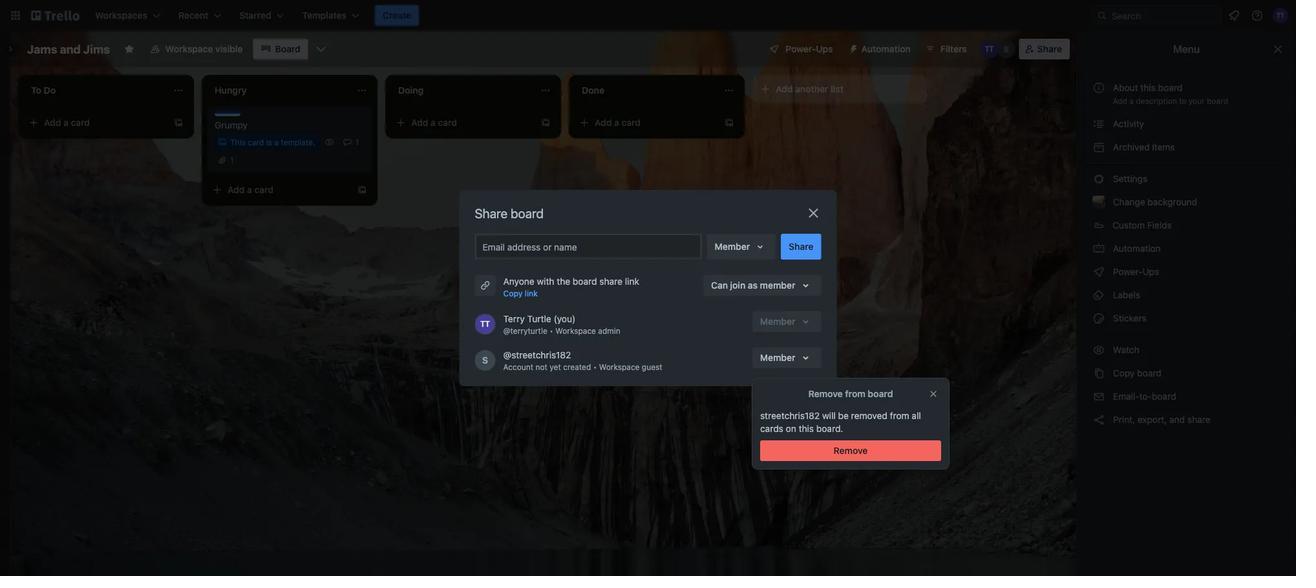 Task type: locate. For each thing, give the bounding box(es) containing it.
1 vertical spatial share button
[[781, 234, 822, 260]]

open information menu image
[[1252, 9, 1264, 22]]

0 horizontal spatial share button
[[781, 234, 822, 260]]

copy board
[[1111, 368, 1162, 379]]

0 horizontal spatial power-
[[786, 44, 816, 54]]

sm image for stickers
[[1093, 312, 1106, 325]]

0 vertical spatial 1
[[355, 138, 359, 147]]

labels
[[1111, 290, 1141, 301]]

board link
[[253, 39, 308, 60]]

board
[[1159, 82, 1183, 93], [1208, 96, 1229, 105], [511, 206, 544, 221], [573, 277, 597, 287], [1138, 368, 1162, 379], [868, 389, 894, 400], [1153, 392, 1177, 402]]

0 vertical spatial remove
[[809, 389, 843, 400]]

another
[[796, 84, 829, 94]]

menu
[[1174, 43, 1201, 55]]

member for the bottom "member" popup button
[[760, 353, 796, 363]]

0 horizontal spatial member
[[715, 242, 750, 252]]

1
[[355, 138, 359, 147], [230, 156, 234, 165]]

1 horizontal spatial workspace
[[556, 327, 596, 336]]

from left all
[[890, 411, 910, 422]]

1 horizontal spatial from
[[890, 411, 910, 422]]

card for add a card button associated with topmost create from template… image
[[438, 117, 457, 128]]

remove down streetchris182 will be removed from all cards on this board.
[[834, 446, 868, 457]]

member button
[[707, 234, 776, 260], [753, 348, 822, 369]]

create button
[[375, 5, 419, 26]]

share button down "close" icon
[[781, 234, 822, 260]]

this up description
[[1141, 82, 1156, 93]]

power-ups button
[[760, 39, 841, 60]]

power-ups up labels
[[1111, 267, 1162, 277]]

member
[[715, 242, 750, 252], [760, 353, 796, 363]]

1 vertical spatial terry turtle (terryturtle) image
[[475, 314, 496, 335]]

email-to-board
[[1111, 392, 1177, 402]]

power-ups up 'add another list'
[[786, 44, 833, 54]]

3 sm image from the top
[[1093, 266, 1106, 279]]

0 vertical spatial power-
[[786, 44, 816, 54]]

0 vertical spatial share
[[1038, 44, 1063, 54]]

terry turtle (terryturtle) image right 'filters'
[[981, 40, 999, 58]]

this right on
[[799, 424, 814, 435]]

1 vertical spatial workspace
[[556, 327, 596, 336]]

0 horizontal spatial from
[[846, 389, 866, 400]]

1 vertical spatial create from template… image
[[357, 185, 367, 195]]

0 vertical spatial and
[[60, 42, 81, 56]]

s for streetchris182 (streetchris182) icon
[[1004, 45, 1009, 54]]

1 vertical spatial member
[[760, 353, 796, 363]]

0 vertical spatial from
[[846, 389, 866, 400]]

0 horizontal spatial share
[[600, 277, 623, 287]]

1 horizontal spatial create from template… image
[[724, 118, 735, 128]]

0 vertical spatial s
[[1004, 45, 1009, 54]]

0 horizontal spatial create from template… image
[[173, 118, 184, 128]]

0 vertical spatial terry turtle (terryturtle) image
[[981, 40, 999, 58]]

0 vertical spatial automation
[[862, 44, 911, 54]]

0 horizontal spatial 1
[[230, 156, 234, 165]]

from up be
[[846, 389, 866, 400]]

sm image for copy board
[[1093, 367, 1106, 380]]

1 vertical spatial power-ups
[[1111, 267, 1162, 277]]

can join as member
[[711, 280, 796, 291]]

sm image for email-to-board
[[1093, 391, 1106, 404]]

add a card button for the left create from template… image
[[207, 180, 352, 201]]

filters
[[941, 44, 967, 54]]

sm image for automation
[[1093, 243, 1106, 255]]

1 horizontal spatial power-
[[1114, 267, 1143, 277]]

automation down custom fields
[[1111, 244, 1161, 254]]

1 create from template… image from the left
[[173, 118, 184, 128]]

1 horizontal spatial ups
[[1143, 267, 1160, 277]]

1 horizontal spatial power-ups
[[1111, 267, 1162, 277]]

1 vertical spatial this
[[799, 424, 814, 435]]

7 sm image from the top
[[1093, 391, 1106, 404]]

visible
[[216, 44, 243, 54]]

0 horizontal spatial this
[[799, 424, 814, 435]]

add a card button for 1st create from template… icon from left
[[23, 113, 168, 133]]

1 horizontal spatial and
[[1170, 415, 1186, 426]]

watch link
[[1085, 340, 1289, 361]]

member button up the join
[[707, 234, 776, 260]]

0 horizontal spatial share
[[475, 206, 508, 221]]

and down email-to-board link
[[1170, 415, 1186, 426]]

1 horizontal spatial member
[[760, 353, 796, 363]]

background
[[1148, 197, 1198, 208]]

1 right the template.
[[355, 138, 359, 147]]

sm image
[[844, 39, 862, 57], [1093, 118, 1106, 131], [1093, 243, 1106, 255], [1093, 312, 1106, 325], [1093, 414, 1106, 427]]

1 horizontal spatial share
[[789, 242, 814, 252]]

1 vertical spatial s
[[482, 355, 488, 366]]

board.
[[817, 424, 844, 435]]

workspace inside workspace visible button
[[166, 44, 213, 54]]

sm image inside labels "link"
[[1093, 289, 1106, 302]]

link down email address or name text box
[[625, 277, 640, 287]]

yet
[[550, 363, 561, 372]]

s inside streetchris182 (streetchris182) icon
[[1004, 45, 1009, 54]]

sm image inside "automation" button
[[844, 39, 862, 57]]

a for add a card button corresponding to the left create from template… image
[[247, 185, 252, 195]]

this
[[1141, 82, 1156, 93], [799, 424, 814, 435]]

sm image inside email-to-board link
[[1093, 391, 1106, 404]]

remove for remove
[[834, 446, 868, 457]]

sm image inside "power-ups" link
[[1093, 266, 1106, 279]]

card
[[71, 117, 90, 128], [438, 117, 457, 128], [622, 117, 641, 128], [248, 138, 264, 147], [255, 185, 274, 195]]

0 horizontal spatial •
[[550, 327, 554, 336]]

copy down anyone
[[504, 289, 523, 298]]

share down email address or name text box
[[600, 277, 623, 287]]

sm image for archived items
[[1093, 141, 1106, 154]]

s right 'filters'
[[1004, 45, 1009, 54]]

remove button
[[761, 441, 942, 462]]

workspace visible button
[[142, 39, 251, 60]]

automation left filters button
[[862, 44, 911, 54]]

• right the 'created' at left
[[594, 363, 597, 372]]

0 horizontal spatial workspace
[[166, 44, 213, 54]]

can join as member button
[[704, 276, 822, 296]]

1 vertical spatial link
[[525, 289, 538, 298]]

removed
[[852, 411, 888, 422]]

add a card button for topmost create from template… image
[[391, 113, 536, 133]]

1 horizontal spatial •
[[594, 363, 597, 372]]

terry turtle (terryturtle) image
[[1274, 8, 1289, 23]]

2 horizontal spatial workspace
[[599, 363, 640, 372]]

about
[[1114, 82, 1139, 93]]

1 horizontal spatial terry turtle (terryturtle) image
[[981, 40, 999, 58]]

1 horizontal spatial create from template… image
[[541, 118, 551, 128]]

stickers
[[1111, 313, 1147, 324]]

add a card for add a card button corresponding to 1st create from template… icon from right
[[595, 117, 641, 128]]

to-
[[1140, 392, 1153, 402]]

streetchris182 will be removed from all cards on this board.
[[761, 411, 922, 435]]

create from template… image
[[541, 118, 551, 128], [357, 185, 367, 195]]

power- up labels
[[1114, 267, 1143, 277]]

2 vertical spatial share
[[789, 242, 814, 252]]

power-ups
[[786, 44, 833, 54], [1111, 267, 1162, 277]]

template.
[[281, 138, 315, 147]]

ups down automation link
[[1143, 267, 1160, 277]]

share
[[1038, 44, 1063, 54], [475, 206, 508, 221], [789, 242, 814, 252]]

streetchris182 (streetchris182) image
[[475, 351, 496, 371]]

and
[[60, 42, 81, 56], [1170, 415, 1186, 426]]

share button right s button
[[1020, 39, 1070, 60]]

1 vertical spatial 1
[[230, 156, 234, 165]]

sm image inside print, export, and share link
[[1093, 414, 1106, 427]]

1 vertical spatial and
[[1170, 415, 1186, 426]]

1 vertical spatial remove
[[834, 446, 868, 457]]

workspace left visible
[[166, 44, 213, 54]]

1 horizontal spatial share button
[[1020, 39, 1070, 60]]

board
[[275, 44, 301, 54]]

workspace left guest
[[599, 363, 640, 372]]

card for add a card button corresponding to the left create from template… image
[[255, 185, 274, 195]]

activity link
[[1085, 114, 1289, 135]]

power-
[[786, 44, 816, 54], [1114, 267, 1143, 277]]

member up the join
[[715, 242, 750, 252]]

share down email-to-board link
[[1188, 415, 1211, 426]]

this inside streetchris182 will be removed from all cards on this board.
[[799, 424, 814, 435]]

copy up email-
[[1114, 368, 1135, 379]]

add
[[776, 84, 793, 94], [1113, 96, 1128, 105], [44, 117, 61, 128], [411, 117, 428, 128], [595, 117, 612, 128], [228, 185, 245, 195]]

create from template… image
[[173, 118, 184, 128], [724, 118, 735, 128]]

add a card button for 1st create from template… icon from right
[[574, 113, 719, 133]]

1 vertical spatial •
[[594, 363, 597, 372]]

0 horizontal spatial ups
[[816, 44, 833, 54]]

can
[[711, 280, 728, 291]]

2 sm image from the top
[[1093, 173, 1106, 186]]

close image
[[806, 206, 822, 221]]

sm image
[[1093, 141, 1106, 154], [1093, 173, 1106, 186], [1093, 266, 1106, 279], [1093, 289, 1106, 302], [1093, 344, 1106, 357], [1093, 367, 1106, 380], [1093, 391, 1106, 404]]

0 vertical spatial ups
[[816, 44, 833, 54]]

remove inside button
[[834, 446, 868, 457]]

ups inside button
[[816, 44, 833, 54]]

share
[[600, 277, 623, 287], [1188, 415, 1211, 426]]

sm image inside stickers link
[[1093, 312, 1106, 325]]

0 vertical spatial link
[[625, 277, 640, 287]]

1 vertical spatial ups
[[1143, 267, 1160, 277]]

workspace down (you)
[[556, 327, 596, 336]]

0 horizontal spatial power-ups
[[786, 44, 833, 54]]

sm image inside the 'watch' link
[[1093, 344, 1106, 357]]

5 sm image from the top
[[1093, 344, 1106, 357]]

copy
[[504, 289, 523, 298], [1114, 368, 1135, 379]]

2 vertical spatial workspace
[[599, 363, 640, 372]]

sm image inside the archived items "link"
[[1093, 141, 1106, 154]]

search image
[[1098, 10, 1108, 21]]

• down the turtle on the bottom of the page
[[550, 327, 554, 336]]

@terryturtle
[[504, 327, 548, 336]]

1 vertical spatial share
[[475, 206, 508, 221]]

the
[[557, 277, 571, 287]]

1 horizontal spatial s
[[1004, 45, 1009, 54]]

1 horizontal spatial copy
[[1114, 368, 1135, 379]]

0 horizontal spatial s
[[482, 355, 488, 366]]

about this board add a description to your board
[[1113, 82, 1229, 105]]

0 vertical spatial power-ups
[[786, 44, 833, 54]]

custom fields
[[1113, 220, 1173, 231]]

sm image inside automation link
[[1093, 243, 1106, 255]]

6 sm image from the top
[[1093, 367, 1106, 380]]

0 vertical spatial this
[[1141, 82, 1156, 93]]

archived items
[[1111, 142, 1176, 153]]

member button up streetchris182 on the right bottom of the page
[[753, 348, 822, 369]]

0 vertical spatial •
[[550, 327, 554, 336]]

ups up list
[[816, 44, 833, 54]]

0 vertical spatial workspace
[[166, 44, 213, 54]]

watch
[[1111, 345, 1143, 356]]

0 horizontal spatial create from template… image
[[357, 185, 367, 195]]

remove from board
[[809, 389, 894, 400]]

Search field
[[1108, 6, 1221, 25]]

workspace
[[166, 44, 213, 54], [556, 327, 596, 336], [599, 363, 640, 372]]

s left account
[[482, 355, 488, 366]]

2 horizontal spatial share
[[1038, 44, 1063, 54]]

0 horizontal spatial and
[[60, 42, 81, 56]]

0 horizontal spatial automation
[[862, 44, 911, 54]]

primary element
[[0, 0, 1297, 31]]

automation
[[862, 44, 911, 54], [1111, 244, 1161, 254]]

star or unstar board image
[[124, 44, 134, 54]]

0 vertical spatial share
[[600, 277, 623, 287]]

4 sm image from the top
[[1093, 289, 1106, 302]]

add a card for add a card button corresponding to the left create from template… image
[[228, 185, 274, 195]]

guest
[[642, 363, 663, 372]]

1 horizontal spatial share
[[1188, 415, 1211, 426]]

sm image inside activity "link"
[[1093, 118, 1106, 131]]

created
[[563, 363, 591, 372]]

automation inside button
[[862, 44, 911, 54]]

member
[[760, 280, 796, 291]]

1 down this
[[230, 156, 234, 165]]

link down anyone
[[525, 289, 538, 298]]

a
[[1130, 96, 1134, 105], [63, 117, 68, 128], [431, 117, 436, 128], [615, 117, 620, 128], [274, 138, 279, 147], [247, 185, 252, 195]]

1 sm image from the top
[[1093, 141, 1106, 154]]

share inside anyone with the board share link copy link
[[600, 277, 623, 287]]

copy inside anyone with the board share link copy link
[[504, 289, 523, 298]]

change
[[1114, 197, 1146, 208]]

terry turtle (terryturtle) image
[[981, 40, 999, 58], [475, 314, 496, 335]]

1 vertical spatial from
[[890, 411, 910, 422]]

s inside streetchris182 (streetchris182) image
[[482, 355, 488, 366]]

•
[[550, 327, 554, 336], [594, 363, 597, 372]]

0 vertical spatial copy
[[504, 289, 523, 298]]

terry turtle (terryturtle) image left terry
[[475, 314, 496, 335]]

0 vertical spatial member
[[715, 242, 750, 252]]

1 horizontal spatial link
[[625, 277, 640, 287]]

1 vertical spatial share
[[1188, 415, 1211, 426]]

member up streetchris182 on the right bottom of the page
[[760, 353, 796, 363]]

remove
[[809, 389, 843, 400], [834, 446, 868, 457]]

sm image inside copy board link
[[1093, 367, 1106, 380]]

1 vertical spatial copy
[[1114, 368, 1135, 379]]

and left jims at left top
[[60, 42, 81, 56]]

anyone with the board share link copy link
[[504, 277, 640, 298]]

member for "member" popup button to the top
[[715, 242, 750, 252]]

archived items link
[[1085, 137, 1289, 158]]

power- up 'add another list'
[[786, 44, 816, 54]]

0 horizontal spatial copy
[[504, 289, 523, 298]]

sm image for settings
[[1093, 173, 1106, 186]]

workspace visible
[[166, 44, 243, 54]]

sm image inside settings link
[[1093, 173, 1106, 186]]

1 vertical spatial automation
[[1111, 244, 1161, 254]]

your
[[1189, 96, 1205, 105]]

1 horizontal spatial this
[[1141, 82, 1156, 93]]

s
[[1004, 45, 1009, 54], [482, 355, 488, 366]]

sm image for labels
[[1093, 289, 1106, 302]]

terry
[[504, 314, 525, 325]]

add a card button
[[23, 113, 168, 133], [391, 113, 536, 133], [574, 113, 719, 133], [207, 180, 352, 201]]

remove up will
[[809, 389, 843, 400]]

0 horizontal spatial terry turtle (terryturtle) image
[[475, 314, 496, 335]]



Task type: vqa. For each thing, say whether or not it's contained in the screenshot.
Bob
no



Task type: describe. For each thing, give the bounding box(es) containing it.
change background
[[1111, 197, 1198, 208]]

be
[[839, 411, 849, 422]]

card for add a card button corresponding to 1st create from template… icon from right
[[622, 117, 641, 128]]

anyone
[[504, 277, 535, 287]]

@streetchris182
[[504, 350, 571, 361]]

join
[[731, 280, 746, 291]]

email-
[[1114, 392, 1140, 402]]

with
[[537, 277, 555, 287]]

card for add a card button corresponding to 1st create from template… icon from left
[[71, 117, 90, 128]]

to
[[1180, 96, 1187, 105]]

switch to… image
[[9, 9, 22, 22]]

• inside terry turtle (you) @terryturtle • workspace admin
[[550, 327, 554, 336]]

@streetchris182 account not yet created • workspace guest
[[504, 350, 663, 372]]

turtle
[[527, 314, 552, 325]]

change background link
[[1085, 192, 1289, 213]]

from inside streetchris182 will be removed from all cards on this board.
[[890, 411, 910, 422]]

1 horizontal spatial 1
[[355, 138, 359, 147]]

streetchris182
[[761, 411, 820, 422]]

Board name text field
[[21, 39, 116, 60]]

this inside "about this board add a description to your board"
[[1141, 82, 1156, 93]]

remove for remove from board
[[809, 389, 843, 400]]

jims
[[83, 42, 110, 56]]

Email address or name text field
[[483, 238, 699, 256]]

color: blue, title: none image
[[215, 111, 241, 116]]

workspace inside terry turtle (you) @terryturtle • workspace admin
[[556, 327, 596, 336]]

print, export, and share
[[1111, 415, 1211, 426]]

cards
[[761, 424, 784, 435]]

as
[[748, 280, 758, 291]]

print,
[[1114, 415, 1136, 426]]

power- inside button
[[786, 44, 816, 54]]

0 notifications image
[[1227, 8, 1242, 23]]

grumpy
[[215, 120, 248, 131]]

0 vertical spatial member button
[[707, 234, 776, 260]]

customize views image
[[315, 43, 328, 56]]

add another list button
[[753, 75, 929, 103]]

0 vertical spatial create from template… image
[[541, 118, 551, 128]]

automation link
[[1085, 239, 1289, 259]]

copy board link
[[1085, 363, 1289, 384]]

0 vertical spatial share button
[[1020, 39, 1070, 60]]

items
[[1153, 142, 1176, 153]]

archived
[[1114, 142, 1150, 153]]

filters button
[[922, 39, 971, 60]]

on
[[786, 424, 797, 435]]

account
[[504, 363, 534, 372]]

power-ups link
[[1085, 262, 1289, 283]]

sm image for power-ups
[[1093, 266, 1106, 279]]

add another list
[[776, 84, 844, 94]]

s button
[[998, 40, 1016, 58]]

admin
[[598, 327, 621, 336]]

1 vertical spatial member button
[[753, 348, 822, 369]]

1 horizontal spatial automation
[[1111, 244, 1161, 254]]

2 create from template… image from the left
[[724, 118, 735, 128]]

print, export, and share link
[[1085, 410, 1289, 431]]

activity
[[1111, 119, 1145, 129]]

share board
[[475, 206, 544, 221]]

stickers link
[[1085, 309, 1289, 329]]

add inside "about this board add a description to your board"
[[1113, 96, 1128, 105]]

1 vertical spatial power-
[[1114, 267, 1143, 277]]

close popover image
[[929, 389, 939, 400]]

and inside board name text box
[[60, 42, 81, 56]]

export,
[[1138, 415, 1168, 426]]

sm image for watch
[[1093, 344, 1106, 357]]

jams and jims
[[27, 42, 110, 56]]

a for add a card button associated with topmost create from template… image
[[431, 117, 436, 128]]

jams
[[27, 42, 57, 56]]

streetchris182 (streetchris182) image
[[998, 40, 1016, 58]]

all
[[912, 411, 922, 422]]

sm image for activity
[[1093, 118, 1106, 131]]

this
[[230, 138, 246, 147]]

is
[[266, 138, 272, 147]]

(you)
[[554, 314, 576, 325]]

email-to-board link
[[1085, 387, 1289, 407]]

power-ups inside button
[[786, 44, 833, 54]]

create
[[383, 10, 411, 21]]

terry turtle (you) @terryturtle • workspace admin
[[504, 314, 621, 336]]

this card is a template.
[[230, 138, 315, 147]]

settings
[[1111, 174, 1148, 184]]

a for add a card button corresponding to 1st create from template… icon from left
[[63, 117, 68, 128]]

0 horizontal spatial link
[[525, 289, 538, 298]]

grumpy link
[[215, 119, 365, 132]]

workspace inside @streetchris182 account not yet created • workspace guest
[[599, 363, 640, 372]]

settings link
[[1085, 169, 1289, 190]]

will
[[823, 411, 836, 422]]

automation button
[[844, 39, 919, 60]]

sm image for print, export, and share
[[1093, 414, 1106, 427]]

s for streetchris182 (streetchris182) image
[[482, 355, 488, 366]]

list
[[831, 84, 844, 94]]

custom fields button
[[1085, 215, 1289, 236]]

a for add a card button corresponding to 1st create from template… icon from right
[[615, 117, 620, 128]]

fields
[[1148, 220, 1173, 231]]

add a card for add a card button corresponding to 1st create from template… icon from left
[[44, 117, 90, 128]]

add inside button
[[776, 84, 793, 94]]

copy link button
[[504, 287, 538, 300]]

description
[[1137, 96, 1178, 105]]

add a card for add a card button associated with topmost create from template… image
[[411, 117, 457, 128]]

not
[[536, 363, 548, 372]]

a inside "about this board add a description to your board"
[[1130, 96, 1134, 105]]

custom
[[1113, 220, 1145, 231]]

board inside anyone with the board share link copy link
[[573, 277, 597, 287]]

• inside @streetchris182 account not yet created • workspace guest
[[594, 363, 597, 372]]

labels link
[[1085, 285, 1289, 306]]



